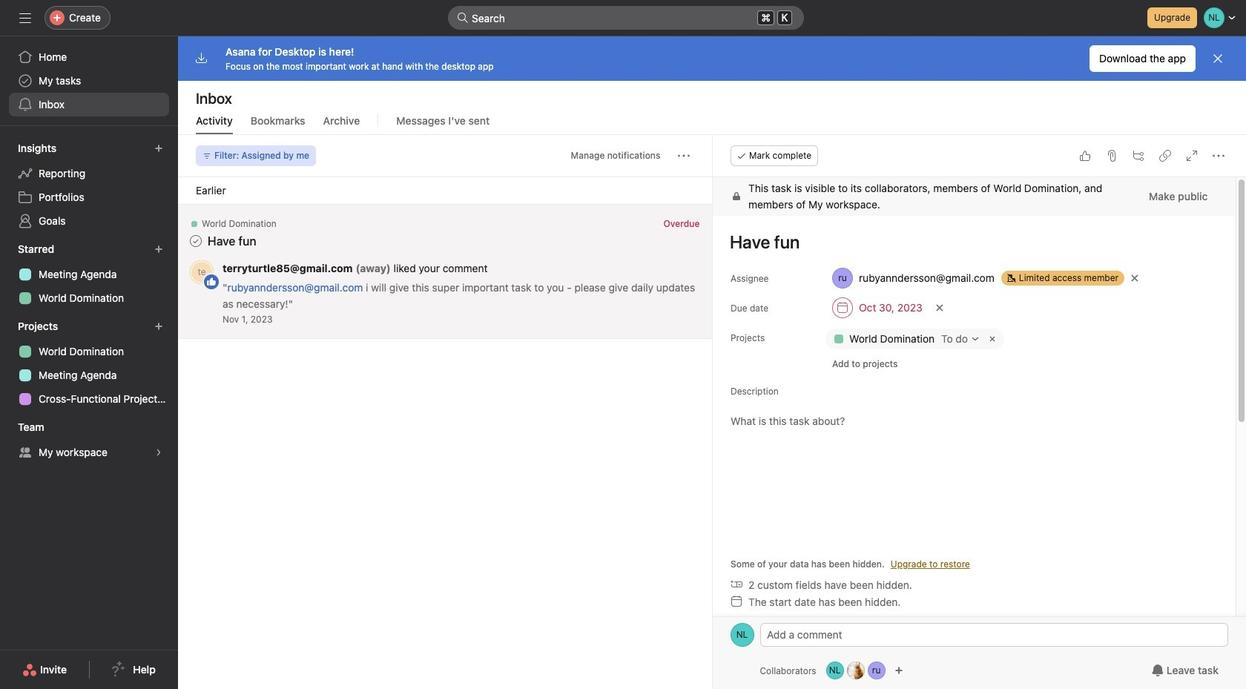 Task type: describe. For each thing, give the bounding box(es) containing it.
remove assignee image
[[1131, 274, 1140, 283]]

main content inside have fun dialog
[[713, 177, 1236, 689]]

Task Name text field
[[720, 225, 1218, 259]]

new insights image
[[154, 144, 163, 153]]

Search tasks, projects, and more text field
[[448, 6, 804, 30]]

dismiss image
[[1213, 53, 1224, 65]]

copy task link image
[[1159, 150, 1171, 162]]

see details, my workspace image
[[154, 448, 163, 457]]

new project or portfolio image
[[154, 322, 163, 331]]

remove image
[[987, 333, 998, 345]]

more actions for this task image
[[1213, 150, 1224, 162]]



Task type: vqa. For each thing, say whether or not it's contained in the screenshot.
the Add to bookmarks icon
yes



Task type: locate. For each thing, give the bounding box(es) containing it.
open user profile image
[[731, 623, 754, 647]]

starred element
[[0, 236, 178, 313]]

prominent image
[[457, 12, 469, 24]]

teams element
[[0, 414, 178, 468]]

add subtask image
[[1132, 150, 1144, 162]]

clear due date image
[[935, 304, 944, 312]]

add or remove collaborators image
[[826, 662, 844, 680], [847, 662, 865, 680], [868, 662, 886, 680], [895, 666, 904, 675]]

main content
[[713, 177, 1236, 689]]

archive notifications image
[[684, 222, 696, 234]]

None field
[[448, 6, 804, 30]]

attachments: add a file to this task, have fun image
[[1106, 150, 1118, 162]]

global element
[[0, 36, 178, 125]]

add items to starred image
[[154, 245, 163, 254]]

have fun dialog
[[713, 135, 1247, 689]]

hide sidebar image
[[19, 12, 31, 24]]

more actions image
[[678, 150, 690, 162]]

projects element
[[0, 313, 178, 414]]

0 likes. click to like this task image
[[1079, 150, 1091, 162]]

add to bookmarks image
[[660, 222, 672, 234]]

full screen image
[[1186, 150, 1198, 162]]

insights element
[[0, 135, 178, 236]]



